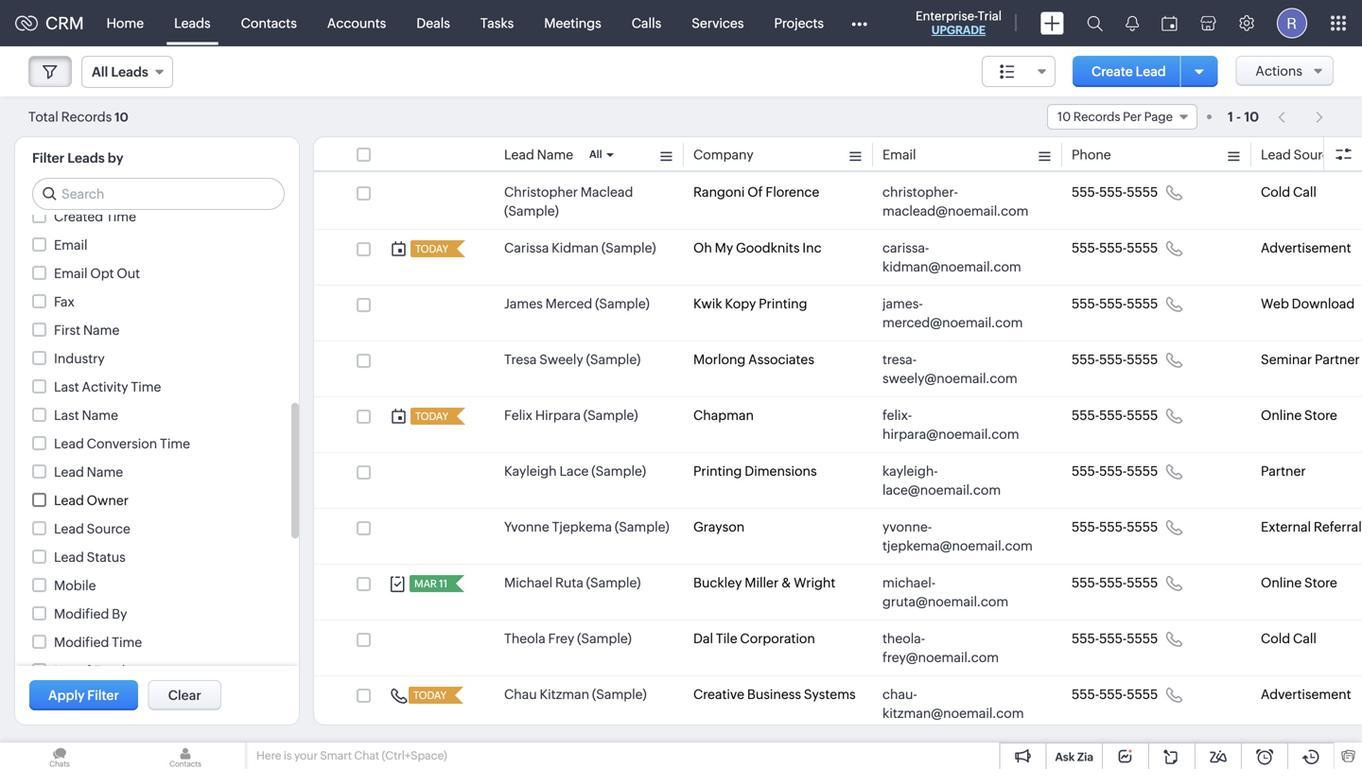 Task type: describe. For each thing, give the bounding box(es) containing it.
0 horizontal spatial lead name
[[54, 465, 123, 480]]

create
[[1092, 64, 1133, 79]]

morlong
[[693, 352, 746, 367]]

rangoni
[[693, 184, 745, 200]]

today for chau kitzman (sample)
[[413, 690, 447, 702]]

lead up mobile
[[54, 550, 84, 565]]

chau- kitzman@noemail.com link
[[883, 685, 1034, 723]]

lead status
[[54, 550, 126, 565]]

activity
[[82, 379, 128, 395]]

leads link
[[159, 0, 226, 46]]

lace@noemail.com
[[883, 483, 1001, 498]]

crm
[[45, 13, 84, 33]]

online for felix- hirpara@noemail.com
[[1261, 408, 1302, 423]]

lead conversion time
[[54, 436, 190, 451]]

all for all leads
[[92, 64, 108, 79]]

last for last activity time
[[54, 379, 79, 395]]

all leads
[[92, 64, 148, 79]]

felix-
[[883, 408, 912, 423]]

advertisement for chau- kitzman@noemail.com
[[1261, 687, 1352, 702]]

modified time
[[54, 635, 142, 650]]

yvonne tjepkema (sample) link
[[504, 518, 670, 536]]

home link
[[91, 0, 159, 46]]

0 horizontal spatial filter
[[32, 150, 64, 166]]

time right created
[[106, 209, 136, 224]]

modified for modified by
[[54, 606, 109, 622]]

online store for michael- gruta@noemail.com
[[1261, 575, 1338, 590]]

kwik
[[693, 296, 722, 311]]

5555 for chau- kitzman@noemail.com
[[1127, 687, 1158, 702]]

name up owner
[[87, 465, 123, 480]]

web
[[1261, 296, 1289, 311]]

accounts
[[327, 16, 386, 31]]

time right conversion
[[160, 436, 190, 451]]

kopy
[[725, 296, 756, 311]]

company
[[693, 147, 754, 162]]

yvonne
[[504, 519, 549, 535]]

mar
[[414, 578, 437, 590]]

555-555-5555 for felix- hirpara@noemail.com
[[1072, 408, 1158, 423]]

frey@noemail.com
[[883, 650, 999, 665]]

tresa- sweely@noemail.com link
[[883, 350, 1034, 388]]

maclead
[[581, 184, 633, 200]]

carissa- kidman@noemail.com
[[883, 240, 1022, 274]]

contacts
[[241, 16, 297, 31]]

5555 for carissa- kidman@noemail.com
[[1127, 240, 1158, 255]]

(sample) for kayleigh lace (sample)
[[592, 464, 646, 479]]

10 records per page
[[1058, 110, 1173, 124]]

modified for modified time
[[54, 635, 109, 650]]

enterprise-trial upgrade
[[916, 9, 1002, 36]]

tile
[[716, 631, 738, 646]]

hirpara@noemail.com
[[883, 427, 1019, 442]]

referral
[[1314, 519, 1362, 535]]

(sample) for michael ruta (sample)
[[586, 575, 641, 590]]

clear
[[168, 688, 201, 703]]

555-555-5555 for carissa- kidman@noemail.com
[[1072, 240, 1158, 255]]

accounts link
[[312, 0, 401, 46]]

search element
[[1076, 0, 1115, 46]]

business
[[747, 687, 801, 702]]

today for carissa kidman (sample)
[[415, 243, 449, 255]]

tjepkema
[[552, 519, 612, 535]]

size image
[[1000, 63, 1015, 80]]

first name
[[54, 323, 120, 338]]

theola- frey@noemail.com
[[883, 631, 999, 665]]

calendar image
[[1162, 16, 1178, 31]]

0 horizontal spatial lead source
[[54, 521, 130, 536]]

name up christopher
[[537, 147, 573, 162]]

james
[[504, 296, 543, 311]]

create lead button
[[1073, 56, 1185, 87]]

chau kitzman (sample)
[[504, 687, 647, 702]]

christopher- maclead@noemail.com
[[883, 184, 1029, 219]]

store for michael- gruta@noemail.com
[[1305, 575, 1338, 590]]

tjepkema@noemail.com
[[883, 538, 1033, 553]]

5555 for james- merced@noemail.com
[[1127, 296, 1158, 311]]

external
[[1261, 519, 1311, 535]]

cold for theola- frey@noemail.com
[[1261, 631, 1291, 646]]

zia
[[1078, 751, 1094, 764]]

10 for total records 10
[[115, 110, 128, 124]]

theola- frey@noemail.com link
[[883, 629, 1034, 667]]

morlong associates
[[693, 352, 815, 367]]

lead left owner
[[54, 493, 84, 508]]

all for all
[[589, 149, 602, 160]]

merced@noemail.com
[[883, 315, 1023, 330]]

upgrade
[[932, 24, 986, 36]]

kayleigh lace (sample) link
[[504, 462, 646, 481]]

(sample) for yvonne tjepkema (sample)
[[615, 519, 670, 535]]

crm link
[[15, 13, 84, 33]]

michael- gruta@noemail.com
[[883, 575, 1009, 609]]

phone
[[1072, 147, 1111, 162]]

created
[[54, 209, 103, 224]]

last activity time
[[54, 379, 161, 395]]

james merced (sample) link
[[504, 294, 650, 313]]

0 vertical spatial printing
[[759, 296, 807, 311]]

2 vertical spatial email
[[54, 266, 88, 281]]

lead up "lead owner"
[[54, 465, 84, 480]]

contacts link
[[226, 0, 312, 46]]

hirpara
[[535, 408, 581, 423]]

5555 for michael- gruta@noemail.com
[[1127, 575, 1158, 590]]

0 horizontal spatial printing
[[693, 464, 742, 479]]

here
[[256, 749, 281, 762]]

theola-
[[883, 631, 925, 646]]

buckley miller & wright
[[693, 575, 836, 590]]

goodknits
[[736, 240, 800, 255]]

10 inside field
[[1058, 110, 1071, 124]]

james- merced@noemail.com
[[883, 296, 1023, 330]]

(sample) for theola frey (sample)
[[577, 631, 632, 646]]

felix- hirpara@noemail.com
[[883, 408, 1019, 442]]

felix hirpara (sample)
[[504, 408, 638, 423]]

of
[[748, 184, 763, 200]]

call for theola- frey@noemail.com
[[1293, 631, 1317, 646]]

online for michael- gruta@noemail.com
[[1261, 575, 1302, 590]]

tresa sweely (sample) link
[[504, 350, 641, 369]]

cold call for theola- frey@noemail.com
[[1261, 631, 1317, 646]]

1 - 10
[[1228, 109, 1259, 124]]

5555 for kayleigh- lace@noemail.com
[[1127, 464, 1158, 479]]

profile image
[[1277, 8, 1308, 38]]

fax
[[54, 294, 75, 309]]

5555 for theola- frey@noemail.com
[[1127, 631, 1158, 646]]

555-555-5555 for kayleigh- lace@noemail.com
[[1072, 464, 1158, 479]]

(sample) for james merced (sample)
[[595, 296, 650, 311]]

of
[[78, 663, 91, 678]]

dimensions
[[745, 464, 817, 479]]

lead down actions
[[1261, 147, 1291, 162]]

(sample) for tresa sweely (sample)
[[586, 352, 641, 367]]

(sample) for christopher maclead (sample)
[[504, 203, 559, 219]]

carissa kidman (sample)
[[504, 240, 656, 255]]

10 Records Per Page field
[[1047, 104, 1198, 130]]

signals image
[[1126, 15, 1139, 31]]

oh
[[693, 240, 712, 255]]

(sample) for chau kitzman (sample)
[[592, 687, 647, 702]]

total records 10
[[28, 109, 128, 124]]

first
[[54, 323, 80, 338]]

mar 11 link
[[410, 575, 449, 592]]

lace
[[560, 464, 589, 479]]

actions
[[1256, 63, 1303, 79]]

per
[[1123, 110, 1142, 124]]

projects link
[[759, 0, 839, 46]]

store for felix- hirpara@noemail.com
[[1305, 408, 1338, 423]]

chau- kitzman@noemail.com
[[883, 687, 1024, 721]]

records for 10
[[1074, 110, 1121, 124]]

wright
[[794, 575, 836, 590]]

lead inside button
[[1136, 64, 1166, 79]]

james merced (sample)
[[504, 296, 650, 311]]

mar 11
[[414, 578, 448, 590]]

today link for felix
[[411, 408, 450, 425]]



Task type: locate. For each thing, give the bounding box(es) containing it.
(sample) right 'tjepkema'
[[615, 519, 670, 535]]

leads inside the all leads field
[[111, 64, 148, 79]]

search image
[[1087, 15, 1103, 31]]

today link for carissa
[[411, 240, 450, 257]]

records inside field
[[1074, 110, 1121, 124]]

10 for 1 - 10
[[1244, 109, 1259, 124]]

by
[[108, 150, 123, 166]]

0 vertical spatial online
[[1261, 408, 1302, 423]]

(sample) right the 'kidman'
[[602, 240, 656, 255]]

&
[[781, 575, 791, 590]]

filter inside button
[[87, 688, 119, 703]]

here is your smart chat (ctrl+space)
[[256, 749, 447, 762]]

michael ruta (sample) link
[[504, 573, 641, 592]]

1 vertical spatial today
[[415, 411, 449, 422]]

Other Modules field
[[839, 8, 880, 38]]

online store for felix- hirpara@noemail.com
[[1261, 408, 1338, 423]]

your
[[294, 749, 318, 762]]

online down external on the bottom of page
[[1261, 575, 1302, 590]]

0 vertical spatial all
[[92, 64, 108, 79]]

555-555-5555 for michael- gruta@noemail.com
[[1072, 575, 1158, 590]]

1 vertical spatial advertisement
[[1261, 687, 1352, 702]]

last down "last activity time"
[[54, 408, 79, 423]]

lead name up "lead owner"
[[54, 465, 123, 480]]

2 cold call from the top
[[1261, 631, 1317, 646]]

modified down mobile
[[54, 606, 109, 622]]

0 vertical spatial partner
[[1315, 352, 1360, 367]]

deals
[[417, 16, 450, 31]]

no. of employees
[[54, 663, 161, 678]]

1 vertical spatial modified
[[54, 635, 109, 650]]

leads right home
[[174, 16, 211, 31]]

tresa- sweely@noemail.com
[[883, 352, 1018, 386]]

owner
[[87, 493, 129, 508]]

555-555-5555 for chau- kitzman@noemail.com
[[1072, 687, 1158, 702]]

create menu element
[[1029, 0, 1076, 46]]

5555 for felix- hirpara@noemail.com
[[1127, 408, 1158, 423]]

1 cold call from the top
[[1261, 184, 1317, 200]]

yvonne tjepkema (sample)
[[504, 519, 670, 535]]

records left per at top
[[1074, 110, 1121, 124]]

source down owner
[[87, 521, 130, 536]]

tresa
[[504, 352, 537, 367]]

1 vertical spatial printing
[[693, 464, 742, 479]]

2 online store from the top
[[1261, 575, 1338, 590]]

leads left the by
[[67, 150, 105, 166]]

lead
[[1136, 64, 1166, 79], [504, 147, 534, 162], [1261, 147, 1291, 162], [54, 436, 84, 451], [54, 465, 84, 480], [54, 493, 84, 508], [54, 521, 84, 536], [54, 550, 84, 565]]

1 vertical spatial partner
[[1261, 464, 1306, 479]]

2 cold from the top
[[1261, 631, 1291, 646]]

555-555-5555 for theola- frey@noemail.com
[[1072, 631, 1158, 646]]

systems
[[804, 687, 856, 702]]

online down seminar
[[1261, 408, 1302, 423]]

name
[[537, 147, 573, 162], [83, 323, 120, 338], [82, 408, 118, 423], [87, 465, 123, 480]]

printing
[[759, 296, 807, 311], [693, 464, 742, 479]]

filter down no. of employees
[[87, 688, 119, 703]]

james-
[[883, 296, 923, 311]]

(ctrl+space)
[[382, 749, 447, 762]]

1 vertical spatial filter
[[87, 688, 119, 703]]

ask
[[1055, 751, 1075, 764]]

2 555-555-5555 from the top
[[1072, 240, 1158, 255]]

0 vertical spatial last
[[54, 379, 79, 395]]

1 vertical spatial last
[[54, 408, 79, 423]]

felix
[[504, 408, 533, 423]]

555-555-5555 for yvonne- tjepkema@noemail.com
[[1072, 519, 1158, 535]]

ruta
[[555, 575, 584, 590]]

1 horizontal spatial 10
[[1058, 110, 1071, 124]]

today link for chau
[[409, 687, 449, 704]]

1 horizontal spatial source
[[1294, 147, 1338, 162]]

call for christopher- maclead@noemail.com
[[1293, 184, 1317, 200]]

10 right -
[[1244, 109, 1259, 124]]

1 store from the top
[[1305, 408, 1338, 423]]

1 advertisement from the top
[[1261, 240, 1352, 255]]

All Leads field
[[81, 56, 173, 88]]

navigation
[[1269, 103, 1334, 131]]

associates
[[748, 352, 815, 367]]

frey
[[548, 631, 575, 646]]

michael
[[504, 575, 553, 590]]

1 online store from the top
[[1261, 408, 1338, 423]]

email down created
[[54, 237, 88, 253]]

0 vertical spatial source
[[1294, 147, 1338, 162]]

10 left per at top
[[1058, 110, 1071, 124]]

cold call
[[1261, 184, 1317, 200], [1261, 631, 1317, 646]]

0 vertical spatial online store
[[1261, 408, 1338, 423]]

name down activity
[[82, 408, 118, 423]]

0 horizontal spatial records
[[61, 109, 112, 124]]

all inside field
[[92, 64, 108, 79]]

printing up grayson
[[693, 464, 742, 479]]

0 vertical spatial today
[[415, 243, 449, 255]]

1 vertical spatial email
[[54, 237, 88, 253]]

2 store from the top
[[1305, 575, 1338, 590]]

tasks link
[[465, 0, 529, 46]]

1 vertical spatial cold call
[[1261, 631, 1317, 646]]

status
[[87, 550, 126, 565]]

2 vertical spatial leads
[[67, 150, 105, 166]]

10 inside total records 10
[[115, 110, 128, 124]]

carissa
[[504, 240, 549, 255]]

0 vertical spatial today link
[[411, 240, 450, 257]]

profile element
[[1266, 0, 1319, 46]]

modified up of at the bottom left of the page
[[54, 635, 109, 650]]

modified
[[54, 606, 109, 622], [54, 635, 109, 650]]

1 cold from the top
[[1261, 184, 1291, 200]]

1 vertical spatial call
[[1293, 631, 1317, 646]]

signals element
[[1115, 0, 1150, 46]]

online store down seminar partner
[[1261, 408, 1338, 423]]

(sample) right frey
[[577, 631, 632, 646]]

kitzman
[[540, 687, 590, 702]]

created time
[[54, 209, 136, 224]]

(sample) down christopher
[[504, 203, 559, 219]]

0 horizontal spatial source
[[87, 521, 130, 536]]

1 vertical spatial lead source
[[54, 521, 130, 536]]

today
[[415, 243, 449, 255], [415, 411, 449, 422], [413, 690, 447, 702]]

source down actions
[[1294, 147, 1338, 162]]

printing right kopy
[[759, 296, 807, 311]]

5 555-555-5555 from the top
[[1072, 408, 1158, 423]]

0 vertical spatial lead source
[[1261, 147, 1338, 162]]

0 horizontal spatial partner
[[1261, 464, 1306, 479]]

christopher maclead (sample)
[[504, 184, 633, 219]]

partner
[[1315, 352, 1360, 367], [1261, 464, 1306, 479]]

store down 'external referral'
[[1305, 575, 1338, 590]]

(sample) right ruta at the bottom left of the page
[[586, 575, 641, 590]]

1 horizontal spatial printing
[[759, 296, 807, 311]]

0 vertical spatial advertisement
[[1261, 240, 1352, 255]]

carissa kidman (sample) link
[[504, 238, 656, 257]]

1 vertical spatial source
[[87, 521, 130, 536]]

oh my goodknits inc
[[693, 240, 822, 255]]

1 horizontal spatial records
[[1074, 110, 1121, 124]]

(sample) right lace
[[592, 464, 646, 479]]

all up total records 10
[[92, 64, 108, 79]]

1 last from the top
[[54, 379, 79, 395]]

1 vertical spatial lead name
[[54, 465, 123, 480]]

filter leads by
[[32, 150, 123, 166]]

10 up the by
[[115, 110, 128, 124]]

Search text field
[[33, 179, 284, 209]]

6 5555 from the top
[[1127, 464, 1158, 479]]

advertisement for carissa- kidman@noemail.com
[[1261, 240, 1352, 255]]

0 vertical spatial leads
[[174, 16, 211, 31]]

store down seminar partner
[[1305, 408, 1338, 423]]

email up christopher-
[[883, 147, 916, 162]]

rangoni of florence
[[693, 184, 820, 200]]

8 5555 from the top
[[1127, 575, 1158, 590]]

0 horizontal spatial all
[[92, 64, 108, 79]]

row group containing christopher maclead (sample)
[[314, 174, 1362, 732]]

9 5555 from the top
[[1127, 631, 1158, 646]]

kayleigh
[[504, 464, 557, 479]]

1 vertical spatial online
[[1261, 575, 1302, 590]]

contacts image
[[126, 743, 245, 769]]

1 5555 from the top
[[1127, 184, 1158, 200]]

lead right create
[[1136, 64, 1166, 79]]

5 5555 from the top
[[1127, 408, 1158, 423]]

0 vertical spatial filter
[[32, 150, 64, 166]]

maclead@noemail.com
[[883, 203, 1029, 219]]

last name
[[54, 408, 118, 423]]

dal
[[693, 631, 713, 646]]

lead up lead status
[[54, 521, 84, 536]]

records for total
[[61, 109, 112, 124]]

0 vertical spatial modified
[[54, 606, 109, 622]]

yvonne- tjepkema@noemail.com link
[[883, 518, 1034, 555]]

1 horizontal spatial partner
[[1315, 352, 1360, 367]]

kitzman@noemail.com
[[883, 706, 1024, 721]]

lead up christopher
[[504, 147, 534, 162]]

4 555-555-5555 from the top
[[1072, 352, 1158, 367]]

1 vertical spatial cold
[[1261, 631, 1291, 646]]

records up filter leads by
[[61, 109, 112, 124]]

sweely
[[539, 352, 584, 367]]

0 horizontal spatial leads
[[67, 150, 105, 166]]

call
[[1293, 184, 1317, 200], [1293, 631, 1317, 646]]

(sample) right kitzman
[[592, 687, 647, 702]]

today for felix hirpara (sample)
[[415, 411, 449, 422]]

1 vertical spatial leads
[[111, 64, 148, 79]]

10 555-555-5555 from the top
[[1072, 687, 1158, 702]]

lead down the last name
[[54, 436, 84, 451]]

1 modified from the top
[[54, 606, 109, 622]]

last for last name
[[54, 408, 79, 423]]

partner right seminar
[[1315, 352, 1360, 367]]

name right first
[[83, 323, 120, 338]]

2 modified from the top
[[54, 635, 109, 650]]

7 555-555-5555 from the top
[[1072, 519, 1158, 535]]

creative business systems
[[693, 687, 856, 702]]

6 555-555-5555 from the top
[[1072, 464, 1158, 479]]

5555 for yvonne- tjepkema@noemail.com
[[1127, 519, 1158, 535]]

555-555-5555 for christopher- maclead@noemail.com
[[1072, 184, 1158, 200]]

merced
[[545, 296, 592, 311]]

1 horizontal spatial filter
[[87, 688, 119, 703]]

seminar
[[1261, 352, 1312, 367]]

3 555-555-5555 from the top
[[1072, 296, 1158, 311]]

(sample) for felix hirpara (sample)
[[584, 408, 638, 423]]

enterprise-
[[916, 9, 978, 23]]

1 horizontal spatial leads
[[111, 64, 148, 79]]

1
[[1228, 109, 1234, 124]]

(sample) for carissa kidman (sample)
[[602, 240, 656, 255]]

1 555-555-5555 from the top
[[1072, 184, 1158, 200]]

2 vertical spatial today link
[[409, 687, 449, 704]]

5555 for christopher- maclead@noemail.com
[[1127, 184, 1158, 200]]

chats image
[[0, 743, 119, 769]]

0 vertical spatial lead name
[[504, 147, 573, 162]]

(sample) right merced
[[595, 296, 650, 311]]

kayleigh- lace@noemail.com link
[[883, 462, 1034, 500]]

1 horizontal spatial all
[[589, 149, 602, 160]]

leads down home
[[111, 64, 148, 79]]

modified by
[[54, 606, 127, 622]]

james- merced@noemail.com link
[[883, 294, 1034, 332]]

2 call from the top
[[1293, 631, 1317, 646]]

apply filter button
[[29, 680, 138, 711]]

9 555-555-5555 from the top
[[1072, 631, 1158, 646]]

0 vertical spatial cold
[[1261, 184, 1291, 200]]

(sample) right hirpara
[[584, 408, 638, 423]]

None field
[[982, 56, 1056, 87]]

2 online from the top
[[1261, 575, 1302, 590]]

logo image
[[15, 16, 38, 31]]

10
[[1244, 109, 1259, 124], [1058, 110, 1071, 124], [115, 110, 128, 124]]

1 vertical spatial all
[[589, 149, 602, 160]]

3 5555 from the top
[[1127, 296, 1158, 311]]

lead name up christopher
[[504, 147, 573, 162]]

time up employees
[[112, 635, 142, 650]]

2 last from the top
[[54, 408, 79, 423]]

0 vertical spatial cold call
[[1261, 184, 1317, 200]]

1 horizontal spatial lead name
[[504, 147, 573, 162]]

kidman@noemail.com
[[883, 259, 1022, 274]]

seminar partner
[[1261, 352, 1360, 367]]

grayson
[[693, 519, 745, 535]]

is
[[284, 749, 292, 762]]

michael-
[[883, 575, 936, 590]]

filter down total
[[32, 150, 64, 166]]

services link
[[677, 0, 759, 46]]

1 vertical spatial today link
[[411, 408, 450, 425]]

1 call from the top
[[1293, 184, 1317, 200]]

2 5555 from the top
[[1127, 240, 1158, 255]]

555-555-5555 for tresa- sweely@noemail.com
[[1072, 352, 1158, 367]]

lead source down actions
[[1261, 147, 1338, 162]]

5555 for tresa- sweely@noemail.com
[[1127, 352, 1158, 367]]

chau kitzman (sample) link
[[504, 685, 647, 704]]

online
[[1261, 408, 1302, 423], [1261, 575, 1302, 590]]

(sample) inside christopher maclead (sample)
[[504, 203, 559, 219]]

cold for christopher- maclead@noemail.com
[[1261, 184, 1291, 200]]

last down industry
[[54, 379, 79, 395]]

leads for filter leads by
[[67, 150, 105, 166]]

7 5555 from the top
[[1127, 519, 1158, 535]]

cold call for christopher- maclead@noemail.com
[[1261, 184, 1317, 200]]

leads inside leads link
[[174, 16, 211, 31]]

1 horizontal spatial lead source
[[1261, 147, 1338, 162]]

2 vertical spatial today
[[413, 690, 447, 702]]

8 555-555-5555 from the top
[[1072, 575, 1158, 590]]

services
[[692, 16, 744, 31]]

online store down 'external referral'
[[1261, 575, 1338, 590]]

2 horizontal spatial 10
[[1244, 109, 1259, 124]]

create menu image
[[1041, 12, 1064, 35]]

chapman
[[693, 408, 754, 423]]

calls link
[[617, 0, 677, 46]]

printing dimensions
[[693, 464, 817, 479]]

0 vertical spatial call
[[1293, 184, 1317, 200]]

leads for all leads
[[111, 64, 148, 79]]

0 horizontal spatial 10
[[115, 110, 128, 124]]

1 vertical spatial online store
[[1261, 575, 1338, 590]]

11
[[439, 578, 448, 590]]

0 vertical spatial store
[[1305, 408, 1338, 423]]

1 online from the top
[[1261, 408, 1302, 423]]

all up the maclead
[[589, 149, 602, 160]]

ask zia
[[1055, 751, 1094, 764]]

row group
[[314, 174, 1362, 732]]

tresa sweely (sample)
[[504, 352, 641, 367]]

1 vertical spatial store
[[1305, 575, 1338, 590]]

time right activity
[[131, 379, 161, 395]]

michael- gruta@noemail.com link
[[883, 573, 1034, 611]]

email up the fax
[[54, 266, 88, 281]]

10 5555 from the top
[[1127, 687, 1158, 702]]

carissa-
[[883, 240, 929, 255]]

4 5555 from the top
[[1127, 352, 1158, 367]]

lead source down "lead owner"
[[54, 521, 130, 536]]

home
[[107, 16, 144, 31]]

christopher- maclead@noemail.com link
[[883, 183, 1034, 220]]

555-555-5555 for james- merced@noemail.com
[[1072, 296, 1158, 311]]

partner up external on the bottom of page
[[1261, 464, 1306, 479]]

2 horizontal spatial leads
[[174, 16, 211, 31]]

(sample) right 'sweely'
[[586, 352, 641, 367]]

0 vertical spatial email
[[883, 147, 916, 162]]

2 advertisement from the top
[[1261, 687, 1352, 702]]

corporation
[[740, 631, 815, 646]]



Task type: vqa. For each thing, say whether or not it's contained in the screenshot.


